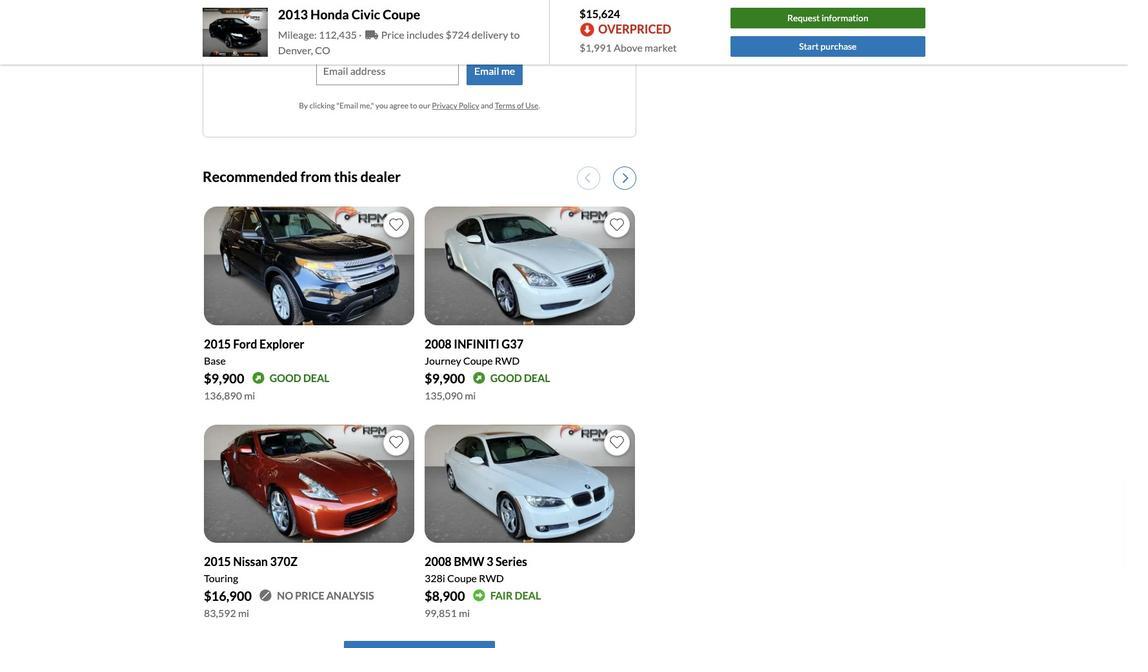 Task type: vqa. For each thing, say whether or not it's contained in the screenshot.
middle Coupe
yes



Task type: describe. For each thing, give the bounding box(es) containing it.
2008 infiniti g37 journey coupe rwd
[[425, 337, 524, 366]]

truck moving image
[[365, 30, 378, 40]]

request information
[[788, 12, 869, 23]]

mileage:
[[278, 28, 317, 41]]

83,592
[[204, 607, 236, 619]]

price
[[381, 28, 405, 41]]

no price analysis image
[[260, 590, 272, 602]]

privacy policy link
[[432, 100, 479, 110]]

base
[[204, 354, 226, 366]]

deal for $8,900
[[524, 372, 550, 384]]

2008 for $8,900
[[425, 555, 452, 569]]

2015 for $9,900
[[204, 337, 231, 351]]

me,"
[[360, 100, 374, 110]]

no
[[277, 589, 293, 602]]

price
[[295, 589, 325, 602]]

1 vertical spatial of
[[517, 100, 524, 110]]

good deal for $8,900
[[490, 372, 550, 384]]

request information button
[[731, 8, 926, 29]]

nissan
[[233, 555, 268, 569]]

$1,991 above market
[[580, 41, 677, 54]]

infiniti
[[454, 337, 500, 351]]

mi for touring
[[238, 607, 249, 619]]

series
[[496, 555, 527, 569]]

$16,900
[[204, 588, 252, 604]]

co
[[315, 44, 330, 56]]

mi for series
[[459, 607, 470, 619]]

good for $16,900
[[270, 372, 301, 384]]

good deal for $16,900
[[270, 372, 330, 384]]

135,090 mi
[[425, 389, 476, 401]]

new
[[394, 22, 413, 34]]

mileage: 112,435 ·
[[278, 28, 364, 41]]

.
[[539, 100, 540, 110]]

includes
[[407, 28, 444, 41]]

rwd inside '2008 infiniti g37 journey coupe rwd'
[[495, 354, 520, 366]]

by
[[299, 100, 308, 110]]

denver,
[[278, 44, 313, 56]]

like
[[450, 22, 466, 34]]

clicking
[[310, 100, 335, 110]]

journey
[[425, 354, 461, 366]]

0 horizontal spatial of
[[382, 22, 392, 34]]

fair deal image
[[473, 590, 485, 602]]

you
[[376, 100, 388, 110]]

by clicking "email me," you agree to our privacy policy and terms of use .
[[299, 100, 540, 110]]

start purchase button
[[731, 36, 926, 57]]

delivery
[[472, 28, 508, 41]]

2015 ford explorer base
[[204, 337, 305, 366]]

above
[[614, 41, 643, 54]]

privacy
[[432, 100, 457, 110]]

email me button
[[467, 57, 523, 85]]

no price analysis
[[277, 589, 374, 602]]

136,890 mi
[[204, 389, 255, 401]]

1 vertical spatial this
[[334, 168, 358, 185]]

136,890
[[204, 389, 242, 401]]

2013 honda civic coupe
[[278, 6, 420, 22]]

·
[[359, 28, 362, 41]]

$9,900 for $8,900
[[425, 370, 465, 386]]

scroll right image
[[623, 173, 629, 184]]

2008 bmw 3 series 328i coupe rwd
[[425, 555, 527, 584]]

terms
[[495, 100, 516, 110]]

bmw
[[454, 555, 485, 569]]

99,851
[[425, 607, 457, 619]]

112,435
[[319, 28, 357, 41]]

0 vertical spatial this
[[468, 22, 486, 34]]



Task type: locate. For each thing, give the bounding box(es) containing it.
good
[[270, 372, 301, 384], [490, 372, 522, 384]]

rwd
[[495, 354, 520, 366], [479, 572, 504, 584]]

0 horizontal spatial to
[[410, 100, 417, 110]]

start
[[799, 41, 819, 52]]

2008 up 328i
[[425, 555, 452, 569]]

good deal image
[[252, 372, 265, 384], [473, 372, 485, 384]]

2015 inside 2015 ford explorer base
[[204, 337, 231, 351]]

2008 inside 2008 bmw 3 series 328i coupe rwd
[[425, 555, 452, 569]]

0 horizontal spatial this
[[334, 168, 358, 185]]

good deal down explorer
[[270, 372, 330, 384]]

mi right 136,890 on the left of page
[[244, 389, 255, 401]]

me for notify
[[366, 22, 380, 34]]

2 vertical spatial coupe
[[447, 572, 477, 584]]

1 horizontal spatial good deal image
[[473, 372, 485, 384]]

scroll left image
[[585, 173, 591, 184]]

of left use
[[517, 100, 524, 110]]

rwd down g37
[[495, 354, 520, 366]]

2 good deal image from the left
[[473, 372, 485, 384]]

2 2008 from the top
[[425, 555, 452, 569]]

civic
[[352, 6, 380, 22]]

fair
[[490, 589, 513, 602]]

coupe inside '2008 infiniti g37 journey coupe rwd'
[[463, 354, 493, 366]]

and
[[481, 100, 493, 110]]

2008 inside '2008 infiniti g37 journey coupe rwd'
[[425, 337, 452, 351]]

370z
[[270, 555, 298, 569]]

our
[[419, 100, 431, 110]]

Email address email field
[[317, 57, 458, 84]]

of left new on the top
[[382, 22, 392, 34]]

honda
[[311, 6, 349, 22]]

2008 up journey
[[425, 337, 452, 351]]

1 vertical spatial to
[[410, 100, 417, 110]]

0 vertical spatial me
[[366, 22, 380, 34]]

to left the our in the top of the page
[[410, 100, 417, 110]]

135,090
[[425, 389, 463, 401]]

mi right "135,090"
[[465, 389, 476, 401]]

$1,991
[[580, 41, 612, 54]]

use
[[526, 100, 539, 110]]

83,592 mi
[[204, 607, 249, 619]]

coupe inside 2008 bmw 3 series 328i coupe rwd
[[447, 572, 477, 584]]

1 vertical spatial 2008
[[425, 555, 452, 569]]

agree
[[390, 100, 409, 110]]

0 horizontal spatial good deal image
[[252, 372, 265, 384]]

good down g37
[[490, 372, 522, 384]]

good deal image down '2008 infiniti g37 journey coupe rwd'
[[473, 372, 485, 384]]

0 vertical spatial 2008
[[425, 337, 452, 351]]

of
[[382, 22, 392, 34], [517, 100, 524, 110]]

2015 nissan 370z touring
[[204, 555, 298, 584]]

to inside price includes $724 delivery to denver, co
[[510, 28, 520, 41]]

notify me of new listings like this one
[[334, 22, 505, 34]]

2008 for $9,900
[[425, 337, 452, 351]]

mi for base
[[244, 389, 255, 401]]

explorer
[[260, 337, 305, 351]]

coupe down infiniti
[[463, 354, 493, 366]]

email
[[474, 64, 499, 77]]

coupe up "price"
[[383, 6, 420, 22]]

1 horizontal spatial this
[[468, 22, 486, 34]]

1 2015 from the top
[[204, 337, 231, 351]]

0 horizontal spatial good
[[270, 372, 301, 384]]

deal
[[303, 372, 330, 384], [524, 372, 550, 384], [515, 589, 541, 602]]

rwd inside 2008 bmw 3 series 328i coupe rwd
[[479, 572, 504, 584]]

information
[[822, 12, 869, 23]]

email me
[[474, 64, 515, 77]]

this right from
[[334, 168, 358, 185]]

me
[[366, 22, 380, 34], [501, 64, 515, 77]]

1 horizontal spatial good
[[490, 372, 522, 384]]

good deal image for $8,900
[[473, 372, 485, 384]]

$9,900 up "135,090"
[[425, 370, 465, 386]]

$8,900
[[425, 588, 465, 604]]

2008
[[425, 337, 452, 351], [425, 555, 452, 569]]

2015 ford explorer image
[[204, 207, 414, 325]]

1 good deal from the left
[[270, 372, 330, 384]]

deal for $16,900
[[303, 372, 330, 384]]

good deal down g37
[[490, 372, 550, 384]]

purchase
[[821, 41, 857, 52]]

me for email
[[501, 64, 515, 77]]

2008 infiniti g37 image
[[425, 207, 635, 325]]

me right email
[[501, 64, 515, 77]]

2 good from the left
[[490, 372, 522, 384]]

1 vertical spatial rwd
[[479, 572, 504, 584]]

0 vertical spatial 2015
[[204, 337, 231, 351]]

$9,900 for $16,900
[[204, 370, 244, 386]]

$9,900
[[204, 370, 244, 386], [425, 370, 465, 386]]

1 good deal image from the left
[[252, 372, 265, 384]]

1 horizontal spatial $9,900
[[425, 370, 465, 386]]

to
[[510, 28, 520, 41], [410, 100, 417, 110]]

start purchase
[[799, 41, 857, 52]]

2013 honda civic coupe image
[[203, 8, 268, 57]]

0 vertical spatial to
[[510, 28, 520, 41]]

g37
[[502, 337, 524, 351]]

one
[[488, 22, 505, 34]]

listings
[[415, 22, 448, 34]]

2008 bmw 3 series image
[[425, 425, 635, 543]]

0 vertical spatial rwd
[[495, 354, 520, 366]]

this
[[468, 22, 486, 34], [334, 168, 358, 185]]

request
[[788, 12, 820, 23]]

2015 nissan 370z image
[[204, 425, 414, 543]]

me inside button
[[501, 64, 515, 77]]

recommended from this dealer
[[203, 168, 401, 185]]

me right ·
[[366, 22, 380, 34]]

market
[[645, 41, 677, 54]]

mi
[[244, 389, 255, 401], [465, 389, 476, 401], [238, 607, 249, 619], [459, 607, 470, 619]]

2015 for $16,900
[[204, 555, 231, 569]]

1 good from the left
[[270, 372, 301, 384]]

good deal
[[270, 372, 330, 384], [490, 372, 550, 384]]

1 2008 from the top
[[425, 337, 452, 351]]

dealer
[[361, 168, 401, 185]]

2 $9,900 from the left
[[425, 370, 465, 386]]

notify
[[334, 22, 364, 34]]

3
[[487, 555, 494, 569]]

mi right 99,851
[[459, 607, 470, 619]]

1 vertical spatial 2015
[[204, 555, 231, 569]]

2 good deal from the left
[[490, 372, 550, 384]]

1 horizontal spatial of
[[517, 100, 524, 110]]

0 vertical spatial of
[[382, 22, 392, 34]]

$724
[[446, 28, 470, 41]]

1 horizontal spatial me
[[501, 64, 515, 77]]

mi for journey
[[465, 389, 476, 401]]

2015 up touring
[[204, 555, 231, 569]]

from
[[301, 168, 331, 185]]

$9,900 up 136,890 on the left of page
[[204, 370, 244, 386]]

to right the one
[[510, 28, 520, 41]]

2015 up base
[[204, 337, 231, 351]]

$15,624
[[580, 7, 620, 20]]

recommended
[[203, 168, 298, 185]]

policy
[[459, 100, 479, 110]]

mi down "$16,900"
[[238, 607, 249, 619]]

99,851 mi
[[425, 607, 470, 619]]

ford
[[233, 337, 257, 351]]

0 horizontal spatial $9,900
[[204, 370, 244, 386]]

good for $8,900
[[490, 372, 522, 384]]

terms of use link
[[495, 100, 539, 110]]

0 vertical spatial coupe
[[383, 6, 420, 22]]

1 vertical spatial me
[[501, 64, 515, 77]]

price includes $724 delivery to denver, co
[[278, 28, 520, 56]]

0 horizontal spatial good deal
[[270, 372, 330, 384]]

rwd down 3
[[479, 572, 504, 584]]

"email
[[337, 100, 358, 110]]

this right like
[[468, 22, 486, 34]]

coupe down bmw
[[447, 572, 477, 584]]

328i
[[425, 572, 445, 584]]

analysis
[[327, 589, 374, 602]]

2015 inside 2015 nissan 370z touring
[[204, 555, 231, 569]]

2013
[[278, 6, 308, 22]]

2 2015 from the top
[[204, 555, 231, 569]]

1 horizontal spatial good deal
[[490, 372, 550, 384]]

overpriced
[[598, 22, 672, 36]]

good deal image for $16,900
[[252, 372, 265, 384]]

0 horizontal spatial me
[[366, 22, 380, 34]]

good deal image down 2015 ford explorer base
[[252, 372, 265, 384]]

fair deal
[[490, 589, 541, 602]]

touring
[[204, 572, 238, 584]]

1 vertical spatial coupe
[[463, 354, 493, 366]]

1 horizontal spatial to
[[510, 28, 520, 41]]

1 $9,900 from the left
[[204, 370, 244, 386]]

good down explorer
[[270, 372, 301, 384]]



